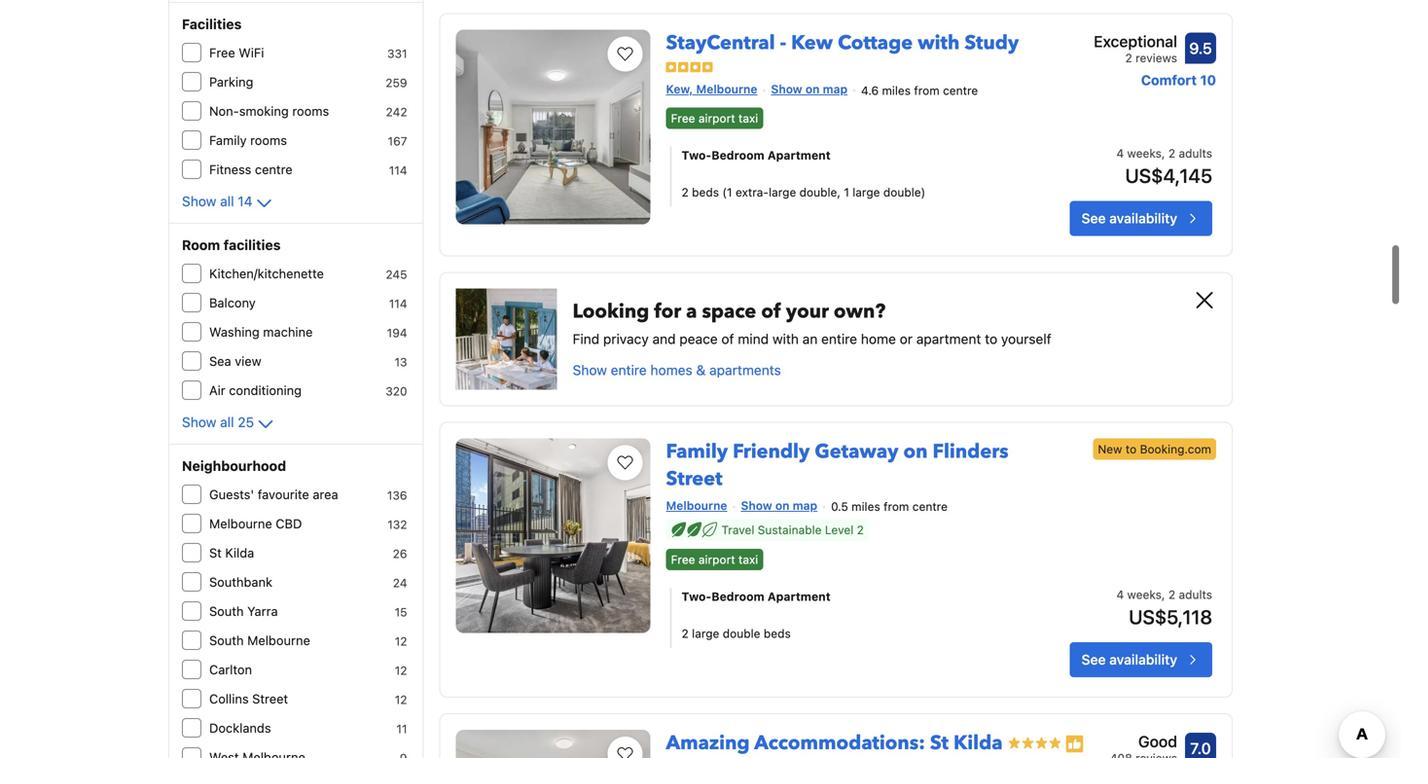 Task type: describe. For each thing, give the bounding box(es) containing it.
2 left 'double'
[[682, 627, 689, 640]]

entire inside looking for a space of your own? find privacy and peace of mind with an entire home or apartment to yourself
[[822, 331, 858, 347]]

family for family rooms
[[209, 133, 247, 147]]

12 for street
[[395, 693, 407, 707]]

259
[[386, 76, 407, 90]]

entire inside 'show entire homes & apartments' button
[[611, 362, 647, 378]]

apartment for us$4,145
[[768, 148, 831, 162]]

2 right level
[[857, 523, 864, 537]]

, for us$5,118
[[1162, 588, 1166, 602]]

taxi for us$5,118
[[739, 553, 759, 566]]

family friendly getaway on flinders street link
[[666, 431, 1009, 492]]

new
[[1098, 442, 1123, 456]]

docklands
[[209, 721, 271, 735]]

adults for us$4,145
[[1179, 146, 1213, 160]]

new to booking.com
[[1098, 442, 1212, 456]]

on inside 'family friendly getaway on flinders street'
[[904, 438, 928, 465]]

on for us$4,145
[[806, 82, 820, 96]]

show all 25 button
[[182, 413, 278, 436]]

apartment
[[917, 331, 982, 347]]

4 for us$4,145
[[1117, 146, 1125, 160]]

or
[[900, 331, 913, 347]]

fitness
[[209, 162, 251, 177]]

show for "show all 25" dropdown button
[[182, 414, 216, 430]]

privacy
[[604, 331, 649, 347]]

miles for us$4,145
[[882, 84, 911, 97]]

looking
[[573, 298, 650, 325]]

find
[[573, 331, 600, 347]]

two-bedroom apartment for us$4,145
[[682, 148, 831, 162]]

kitchen/kitchenette
[[209, 266, 324, 281]]

free for us$5,118
[[671, 553, 696, 566]]

show on map for us$5,118
[[741, 499, 818, 512]]

view
[[235, 354, 262, 368]]

washing machine
[[209, 325, 313, 339]]

flinders
[[933, 438, 1009, 465]]

show all 14
[[182, 193, 253, 209]]

0 vertical spatial with
[[918, 30, 960, 57]]

see for us$5,118
[[1082, 652, 1106, 668]]

0 vertical spatial rooms
[[292, 104, 329, 118]]

extra-
[[736, 185, 769, 199]]

&
[[697, 362, 706, 378]]

kew,
[[666, 82, 693, 96]]

yarra
[[247, 604, 278, 619]]

show entire homes & apartments button
[[573, 360, 781, 380]]

favourite
[[258, 487, 309, 502]]

reviews
[[1136, 51, 1178, 65]]

machine
[[263, 325, 313, 339]]

miles for us$5,118
[[852, 500, 881, 514]]

see for us$4,145
[[1082, 210, 1106, 226]]

see availability link for us$4,145
[[1070, 201, 1213, 236]]

map for us$5,118
[[793, 499, 818, 512]]

melbourne down 'staycentral'
[[697, 82, 758, 96]]

show entire homes & apartments
[[573, 362, 781, 378]]

fitness centre
[[209, 162, 293, 177]]

travel
[[722, 523, 755, 537]]

bedroom for us$4,145
[[712, 148, 765, 162]]

homes
[[651, 362, 693, 378]]

0 horizontal spatial street
[[252, 692, 288, 706]]

st kilda
[[209, 546, 254, 560]]

kew
[[792, 30, 833, 57]]

level
[[825, 523, 854, 537]]

24
[[393, 576, 407, 590]]

show all 25
[[182, 414, 254, 430]]

apartment for us$5,118
[[768, 590, 831, 603]]

with inside looking for a space of your own? find privacy and peace of mind with an entire home or apartment to yourself
[[773, 331, 799, 347]]

south yarra
[[209, 604, 278, 619]]

smoking
[[239, 104, 289, 118]]

exceptional
[[1094, 32, 1178, 51]]

242
[[386, 105, 407, 119]]

friendly
[[733, 438, 810, 465]]

non-smoking rooms
[[209, 104, 329, 118]]

2 beds (1 extra-large double, 1 large double)
[[682, 185, 926, 199]]

two-bedroom apartment for us$5,118
[[682, 590, 831, 603]]

your
[[786, 298, 829, 325]]

2 horizontal spatial large
[[853, 185, 880, 199]]

1 horizontal spatial to
[[1126, 442, 1137, 456]]

on for us$5,118
[[776, 499, 790, 512]]

2 inside 4 weeks , 2 adults us$4,145
[[1169, 146, 1176, 160]]

show for 'show entire homes & apartments' button
[[573, 362, 607, 378]]

melbourne up st kilda at the bottom
[[209, 516, 272, 531]]

show all 14 button
[[182, 192, 276, 215]]

free airport taxi for us$4,145
[[671, 111, 759, 125]]

114 for fitness centre
[[389, 164, 407, 177]]

room
[[182, 237, 220, 253]]

to inside looking for a space of your own? find privacy and peace of mind with an entire home or apartment to yourself
[[985, 331, 998, 347]]

245
[[386, 268, 407, 281]]

two- for us$5,118
[[682, 590, 712, 603]]

exceptional 2 reviews
[[1094, 32, 1178, 65]]

scored 9.5 element
[[1186, 33, 1217, 64]]

collins street
[[209, 692, 288, 706]]

double,
[[800, 185, 841, 199]]

0.5
[[831, 500, 849, 514]]

0 vertical spatial st
[[209, 546, 222, 560]]

2 inside 4 weeks , 2 adults us$5,118
[[1169, 588, 1176, 602]]

airport for us$5,118
[[699, 553, 736, 566]]

family for family friendly getaway on flinders street
[[666, 438, 728, 465]]

167
[[388, 134, 407, 148]]

2 12 from the top
[[395, 664, 407, 678]]

guests' favourite area
[[209, 487, 338, 502]]

travel sustainable level 2
[[722, 523, 864, 537]]

two- for us$4,145
[[682, 148, 712, 162]]

show down - on the right top
[[771, 82, 803, 96]]

comfort 10
[[1142, 72, 1217, 88]]

exceptional element
[[1094, 30, 1178, 53]]

0 horizontal spatial of
[[722, 331, 735, 347]]

all for 25
[[220, 414, 234, 430]]

see availability for us$4,145
[[1082, 210, 1178, 226]]

an
[[803, 331, 818, 347]]

kew, melbourne
[[666, 82, 758, 96]]

parking
[[209, 74, 253, 89]]

0.5 miles from centre
[[831, 500, 948, 514]]

space
[[702, 298, 757, 325]]

staycentral - kew cottage with study image
[[456, 30, 651, 224]]

looking for a space of your own? find privacy and peace of mind with an entire home or apartment to yourself
[[573, 298, 1052, 347]]

family friendly getaway on flinders street
[[666, 438, 1009, 492]]

apartments
[[710, 362, 781, 378]]

family friendly getaway on flinders street image
[[456, 438, 651, 633]]

south for south melbourne
[[209, 633, 244, 648]]

getaway
[[815, 438, 899, 465]]

11
[[397, 722, 407, 736]]

for
[[654, 298, 682, 325]]

staycentral - kew cottage with study link
[[666, 22, 1019, 57]]

non-
[[209, 104, 239, 118]]

1 horizontal spatial of
[[762, 298, 781, 325]]

two-bedroom apartment link for us$4,145
[[682, 146, 1011, 164]]

collins
[[209, 692, 249, 706]]

balcony
[[209, 295, 256, 310]]

free airport taxi for us$5,118
[[671, 553, 759, 566]]

washing
[[209, 325, 260, 339]]



Task type: locate. For each thing, give the bounding box(es) containing it.
2 two-bedroom apartment from the top
[[682, 590, 831, 603]]

1 horizontal spatial street
[[666, 466, 723, 492]]

family up fitness on the top of page
[[209, 133, 247, 147]]

availability for us$5,118
[[1110, 652, 1178, 668]]

with left an
[[773, 331, 799, 347]]

26
[[393, 547, 407, 561]]

0 vertical spatial weeks
[[1128, 146, 1162, 160]]

family inside 'family friendly getaway on flinders street'
[[666, 438, 728, 465]]

1 airport from the top
[[699, 111, 736, 125]]

show up room at left
[[182, 193, 216, 209]]

7.0
[[1191, 739, 1212, 758]]

2 bedroom from the top
[[712, 590, 765, 603]]

1 vertical spatial two-bedroom apartment
[[682, 590, 831, 603]]

1 two- from the top
[[682, 148, 712, 162]]

melbourne down yarra
[[247, 633, 310, 648]]

double
[[723, 627, 761, 640]]

map left the 4.6
[[823, 82, 848, 96]]

two-bedroom apartment link up the 1
[[682, 146, 1011, 164]]

accommodations:
[[755, 730, 926, 757]]

family
[[209, 133, 247, 147], [666, 438, 728, 465]]

1 taxi from the top
[[739, 111, 759, 125]]

kilda up southbank
[[225, 546, 254, 560]]

2 see availability link from the top
[[1070, 642, 1213, 677]]

0 vertical spatial south
[[209, 604, 244, 619]]

adults up us$5,118
[[1179, 588, 1213, 602]]

, inside 4 weeks , 2 adults us$5,118
[[1162, 588, 1166, 602]]

to
[[985, 331, 998, 347], [1126, 442, 1137, 456]]

14
[[238, 193, 253, 209]]

2 left (1 in the top of the page
[[682, 185, 689, 199]]

amazing accommodations: st kilda link
[[666, 722, 1003, 757]]

0 vertical spatial free airport taxi
[[671, 111, 759, 125]]

southbank
[[209, 575, 273, 589]]

airport for us$4,145
[[699, 111, 736, 125]]

1 vertical spatial with
[[773, 331, 799, 347]]

free airport taxi down kew, melbourne
[[671, 111, 759, 125]]

1 adults from the top
[[1179, 146, 1213, 160]]

12 for melbourne
[[395, 635, 407, 648]]

1 vertical spatial availability
[[1110, 652, 1178, 668]]

2 , from the top
[[1162, 588, 1166, 602]]

airport down "travel"
[[699, 553, 736, 566]]

1 horizontal spatial rooms
[[292, 104, 329, 118]]

0 vertical spatial map
[[823, 82, 848, 96]]

show down the air
[[182, 414, 216, 430]]

1 vertical spatial on
[[904, 438, 928, 465]]

bedroom
[[712, 148, 765, 162], [712, 590, 765, 603]]

114 up '194'
[[389, 297, 407, 311]]

melbourne up "travel"
[[666, 499, 728, 512]]

1 vertical spatial st
[[930, 730, 949, 757]]

good element
[[1111, 730, 1178, 753]]

show for the show all 14 dropdown button
[[182, 193, 216, 209]]

rooms down non-smoking rooms
[[250, 133, 287, 147]]

weeks inside 4 weeks , 2 adults us$5,118
[[1128, 588, 1162, 602]]

kilda left this property is part of our preferred partner programme. it is committed to providing commendable service and good value. it will pay us a higher commission if you make a booking. image
[[954, 730, 1003, 757]]

amazing
[[666, 730, 750, 757]]

320
[[386, 385, 407, 398]]

1 vertical spatial beds
[[764, 627, 791, 640]]

1 vertical spatial weeks
[[1128, 588, 1162, 602]]

,
[[1162, 146, 1166, 160], [1162, 588, 1166, 602]]

1 horizontal spatial st
[[930, 730, 949, 757]]

2 two-bedroom apartment link from the top
[[682, 588, 1011, 605]]

melbourne
[[697, 82, 758, 96], [666, 499, 728, 512], [209, 516, 272, 531], [247, 633, 310, 648]]

1 vertical spatial from
[[884, 500, 910, 514]]

map for us$4,145
[[823, 82, 848, 96]]

1 horizontal spatial family
[[666, 438, 728, 465]]

2 up us$5,118
[[1169, 588, 1176, 602]]

large
[[769, 185, 797, 199], [853, 185, 880, 199], [692, 627, 720, 640]]

0 horizontal spatial st
[[209, 546, 222, 560]]

1 vertical spatial all
[[220, 414, 234, 430]]

free for us$4,145
[[671, 111, 696, 125]]

area
[[313, 487, 338, 502]]

2
[[1126, 51, 1133, 65], [1169, 146, 1176, 160], [682, 185, 689, 199], [857, 523, 864, 537], [1169, 588, 1176, 602], [682, 627, 689, 640]]

map up travel sustainable level 2
[[793, 499, 818, 512]]

1 horizontal spatial miles
[[882, 84, 911, 97]]

0 vertical spatial free
[[209, 45, 235, 60]]

show down find
[[573, 362, 607, 378]]

two-bedroom apartment link
[[682, 146, 1011, 164], [682, 588, 1011, 605]]

9.5
[[1190, 39, 1213, 58]]

1 see availability from the top
[[1082, 210, 1178, 226]]

2 114 from the top
[[389, 297, 407, 311]]

own?
[[834, 298, 886, 325]]

1 bedroom from the top
[[712, 148, 765, 162]]

1 vertical spatial to
[[1126, 442, 1137, 456]]

0 vertical spatial show on map
[[771, 82, 848, 96]]

two- down kew, melbourne
[[682, 148, 712, 162]]

apartment
[[768, 148, 831, 162], [768, 590, 831, 603]]

comfort
[[1142, 72, 1197, 88]]

1 horizontal spatial with
[[918, 30, 960, 57]]

2 inside the exceptional 2 reviews
[[1126, 51, 1133, 65]]

10
[[1201, 72, 1217, 88]]

, for us$4,145
[[1162, 146, 1166, 160]]

see availability down us$5,118
[[1082, 652, 1178, 668]]

taxi
[[739, 111, 759, 125], [739, 553, 759, 566]]

2 adults from the top
[[1179, 588, 1213, 602]]

large left 'double'
[[692, 627, 720, 640]]

1 vertical spatial airport
[[699, 553, 736, 566]]

0 vertical spatial centre
[[943, 84, 979, 97]]

1 12 from the top
[[395, 635, 407, 648]]

neighbourhood
[[182, 458, 286, 474]]

1 horizontal spatial kilda
[[954, 730, 1003, 757]]

1 vertical spatial taxi
[[739, 553, 759, 566]]

0 vertical spatial miles
[[882, 84, 911, 97]]

to left yourself
[[985, 331, 998, 347]]

taxi down kew, melbourne
[[739, 111, 759, 125]]

south for south yarra
[[209, 604, 244, 619]]

1 , from the top
[[1162, 146, 1166, 160]]

13
[[395, 355, 407, 369]]

staycentral
[[666, 30, 775, 57]]

4.6 miles from centre
[[862, 84, 979, 97]]

0 vertical spatial kilda
[[225, 546, 254, 560]]

0 vertical spatial 114
[[389, 164, 407, 177]]

0 vertical spatial to
[[985, 331, 998, 347]]

(1
[[723, 185, 733, 199]]

of up mind
[[762, 298, 781, 325]]

, up us$5,118
[[1162, 588, 1166, 602]]

12
[[395, 635, 407, 648], [395, 664, 407, 678], [395, 693, 407, 707]]

free
[[209, 45, 235, 60], [671, 111, 696, 125], [671, 553, 696, 566]]

from for us$4,145
[[915, 84, 940, 97]]

see availability link for us$5,118
[[1070, 642, 1213, 677]]

yourself
[[1002, 331, 1052, 347]]

from
[[915, 84, 940, 97], [884, 500, 910, 514]]

see availability link down us$5,118
[[1070, 642, 1213, 677]]

1 horizontal spatial on
[[806, 82, 820, 96]]

1 horizontal spatial from
[[915, 84, 940, 97]]

family left friendly
[[666, 438, 728, 465]]

1 two-bedroom apartment link from the top
[[682, 146, 1011, 164]]

this property is part of our preferred partner programme. it is committed to providing commendable service and good value. it will pay us a higher commission if you make a booking. image
[[1066, 735, 1085, 754]]

1 horizontal spatial entire
[[822, 331, 858, 347]]

street up "travel"
[[666, 466, 723, 492]]

availability for us$4,145
[[1110, 210, 1178, 226]]

air
[[209, 383, 226, 398]]

see availability
[[1082, 210, 1178, 226], [1082, 652, 1178, 668]]

from for us$5,118
[[884, 500, 910, 514]]

show inside button
[[573, 362, 607, 378]]

with up 4.6 miles from centre
[[918, 30, 960, 57]]

adults inside 4 weeks , 2 adults us$4,145
[[1179, 146, 1213, 160]]

4.6
[[862, 84, 879, 97]]

4 weeks , 2 adults us$5,118
[[1117, 588, 1213, 628]]

0 vertical spatial on
[[806, 82, 820, 96]]

kilda inside 'link'
[[954, 730, 1003, 757]]

all left '25'
[[220, 414, 234, 430]]

weeks up us$4,145
[[1128, 146, 1162, 160]]

2 vertical spatial on
[[776, 499, 790, 512]]

street inside 'family friendly getaway on flinders street'
[[666, 466, 723, 492]]

apartment down travel sustainable level 2
[[768, 590, 831, 603]]

melbourne cbd
[[209, 516, 302, 531]]

centre down the family rooms on the top left
[[255, 162, 293, 177]]

us$4,145
[[1126, 164, 1213, 187]]

1 vertical spatial apartment
[[768, 590, 831, 603]]

carlton
[[209, 662, 252, 677]]

weeks inside 4 weeks , 2 adults us$4,145
[[1128, 146, 1162, 160]]

taxi for us$4,145
[[739, 111, 759, 125]]

centre down flinders
[[913, 500, 948, 514]]

0 vertical spatial see availability link
[[1070, 201, 1213, 236]]

2 4 from the top
[[1117, 588, 1125, 602]]

to right 'new'
[[1126, 442, 1137, 456]]

two-bedroom apartment link for us$5,118
[[682, 588, 1011, 605]]

1 vertical spatial entire
[[611, 362, 647, 378]]

0 vertical spatial all
[[220, 193, 234, 209]]

15
[[395, 606, 407, 619]]

centre for us$4,145
[[943, 84, 979, 97]]

1 free airport taxi from the top
[[671, 111, 759, 125]]

large right the 1
[[853, 185, 880, 199]]

0 vertical spatial see availability
[[1082, 210, 1178, 226]]

this property is part of our preferred partner programme. it is committed to providing commendable service and good value. it will pay us a higher commission if you make a booking. image
[[1066, 735, 1085, 754]]

1 vertical spatial two-bedroom apartment link
[[682, 588, 1011, 605]]

0 horizontal spatial beds
[[692, 185, 719, 199]]

cottage
[[838, 30, 913, 57]]

of left mind
[[722, 331, 735, 347]]

and
[[653, 331, 676, 347]]

weeks for us$4,145
[[1128, 146, 1162, 160]]

see availability for us$5,118
[[1082, 652, 1178, 668]]

bedroom up 2 large double beds
[[712, 590, 765, 603]]

show on map up sustainable
[[741, 499, 818, 512]]

airport down kew, melbourne
[[699, 111, 736, 125]]

0 vertical spatial two-bedroom apartment
[[682, 148, 831, 162]]

see availability link down us$4,145
[[1070, 201, 1213, 236]]

0 vertical spatial adults
[[1179, 146, 1213, 160]]

rooms right smoking
[[292, 104, 329, 118]]

0 horizontal spatial large
[[692, 627, 720, 640]]

show on map down kew
[[771, 82, 848, 96]]

bedroom up (1 in the top of the page
[[712, 148, 765, 162]]

south down southbank
[[209, 604, 244, 619]]

1 see availability link from the top
[[1070, 201, 1213, 236]]

1 vertical spatial free airport taxi
[[671, 553, 759, 566]]

1 vertical spatial family
[[666, 438, 728, 465]]

centre down study
[[943, 84, 979, 97]]

114 down 167 on the left of page
[[389, 164, 407, 177]]

facilities
[[224, 237, 281, 253]]

free left wifi
[[209, 45, 235, 60]]

from right the 4.6
[[915, 84, 940, 97]]

0 vertical spatial from
[[915, 84, 940, 97]]

peace
[[680, 331, 718, 347]]

1 vertical spatial of
[[722, 331, 735, 347]]

bedroom for us$5,118
[[712, 590, 765, 603]]

adults inside 4 weeks , 2 adults us$5,118
[[1179, 588, 1213, 602]]

0 horizontal spatial to
[[985, 331, 998, 347]]

1 vertical spatial map
[[793, 499, 818, 512]]

miles right 0.5
[[852, 500, 881, 514]]

2 weeks from the top
[[1128, 588, 1162, 602]]

4 for us$5,118
[[1117, 588, 1125, 602]]

2 up us$4,145
[[1169, 146, 1176, 160]]

from right 0.5
[[884, 500, 910, 514]]

miles right the 4.6
[[882, 84, 911, 97]]

apartment up 2 beds (1 extra-large double, 1 large double)
[[768, 148, 831, 162]]

1 availability from the top
[[1110, 210, 1178, 226]]

two-bedroom apartment up 'double'
[[682, 590, 831, 603]]

2 vertical spatial 12
[[395, 693, 407, 707]]

weeks up us$5,118
[[1128, 588, 1162, 602]]

0 vertical spatial 12
[[395, 635, 407, 648]]

0 vertical spatial family
[[209, 133, 247, 147]]

street right collins
[[252, 692, 288, 706]]

1 vertical spatial ,
[[1162, 588, 1166, 602]]

0 horizontal spatial from
[[884, 500, 910, 514]]

large left double,
[[769, 185, 797, 199]]

two- up 2 large double beds
[[682, 590, 712, 603]]

1 vertical spatial two-
[[682, 590, 712, 603]]

beds left (1 in the top of the page
[[692, 185, 719, 199]]

0 vertical spatial entire
[[822, 331, 858, 347]]

south up carlton
[[209, 633, 244, 648]]

136
[[387, 489, 407, 502]]

family rooms
[[209, 133, 287, 147]]

st inside 'link'
[[930, 730, 949, 757]]

show up "travel"
[[741, 499, 773, 512]]

0 vertical spatial two-
[[682, 148, 712, 162]]

1 114 from the top
[[389, 164, 407, 177]]

on left flinders
[[904, 438, 928, 465]]

-
[[780, 30, 787, 57]]

1
[[844, 185, 850, 199]]

home
[[861, 331, 896, 347]]

0 vertical spatial ,
[[1162, 146, 1166, 160]]

south melbourne
[[209, 633, 310, 648]]

2 vertical spatial centre
[[913, 500, 948, 514]]

1 horizontal spatial map
[[823, 82, 848, 96]]

centre for us$5,118
[[913, 500, 948, 514]]

1 see from the top
[[1082, 210, 1106, 226]]

0 vertical spatial availability
[[1110, 210, 1178, 226]]

beds right 'double'
[[764, 627, 791, 640]]

see availability down us$4,145
[[1082, 210, 1178, 226]]

0 vertical spatial apartment
[[768, 148, 831, 162]]

0 vertical spatial street
[[666, 466, 723, 492]]

two-bedroom apartment up extra-
[[682, 148, 831, 162]]

0 horizontal spatial miles
[[852, 500, 881, 514]]

1 vertical spatial bedroom
[[712, 590, 765, 603]]

see
[[1082, 210, 1106, 226], [1082, 652, 1106, 668]]

south
[[209, 604, 244, 619], [209, 633, 244, 648]]

2 two- from the top
[[682, 590, 712, 603]]

free down kew,
[[671, 111, 696, 125]]

kilda
[[225, 546, 254, 560], [954, 730, 1003, 757]]

show on map
[[771, 82, 848, 96], [741, 499, 818, 512]]

1 two-bedroom apartment from the top
[[682, 148, 831, 162]]

0 vertical spatial taxi
[[739, 111, 759, 125]]

2 apartment from the top
[[768, 590, 831, 603]]

conditioning
[[229, 383, 302, 398]]

all left 14
[[220, 193, 234, 209]]

0 vertical spatial two-bedroom apartment link
[[682, 146, 1011, 164]]

0 vertical spatial see
[[1082, 210, 1106, 226]]

1 vertical spatial see availability
[[1082, 652, 1178, 668]]

availability down us$4,145
[[1110, 210, 1178, 226]]

1 4 from the top
[[1117, 146, 1125, 160]]

entire down the privacy
[[611, 362, 647, 378]]

1 vertical spatial see
[[1082, 652, 1106, 668]]

double)
[[884, 185, 926, 199]]

0 vertical spatial airport
[[699, 111, 736, 125]]

us$5,118
[[1129, 605, 1213, 628]]

free up 2 large double beds
[[671, 553, 696, 566]]

4
[[1117, 146, 1125, 160], [1117, 588, 1125, 602]]

2 large double beds
[[682, 627, 791, 640]]

availability down us$5,118
[[1110, 652, 1178, 668]]

2 see from the top
[[1082, 652, 1106, 668]]

weeks
[[1128, 146, 1162, 160], [1128, 588, 1162, 602]]

staycentral - kew cottage with study
[[666, 30, 1019, 57]]

1 vertical spatial 114
[[389, 297, 407, 311]]

2 south from the top
[[209, 633, 244, 648]]

1 vertical spatial centre
[[255, 162, 293, 177]]

132
[[388, 518, 407, 532]]

, up us$4,145
[[1162, 146, 1166, 160]]

adults
[[1179, 146, 1213, 160], [1179, 588, 1213, 602]]

show on map for us$4,145
[[771, 82, 848, 96]]

cbd
[[276, 516, 302, 531]]

2 airport from the top
[[699, 553, 736, 566]]

1 weeks from the top
[[1128, 146, 1162, 160]]

4 inside 4 weeks , 2 adults us$5,118
[[1117, 588, 1125, 602]]

1 vertical spatial 4
[[1117, 588, 1125, 602]]

scored 7.0 element
[[1186, 733, 1217, 758]]

with
[[918, 30, 960, 57], [773, 331, 799, 347]]

3 12 from the top
[[395, 693, 407, 707]]

0 vertical spatial beds
[[692, 185, 719, 199]]

1 all from the top
[[220, 193, 234, 209]]

1 vertical spatial miles
[[852, 500, 881, 514]]

adults for us$5,118
[[1179, 588, 1213, 602]]

0 vertical spatial 4
[[1117, 146, 1125, 160]]

taxi down "travel"
[[739, 553, 759, 566]]

adults up us$4,145
[[1179, 146, 1213, 160]]

1 south from the top
[[209, 604, 244, 619]]

4 inside 4 weeks , 2 adults us$4,145
[[1117, 146, 1125, 160]]

0 horizontal spatial entire
[[611, 362, 647, 378]]

2 taxi from the top
[[739, 553, 759, 566]]

weeks for us$5,118
[[1128, 588, 1162, 602]]

all for 14
[[220, 193, 234, 209]]

0 vertical spatial bedroom
[[712, 148, 765, 162]]

2 all from the top
[[220, 414, 234, 430]]

free airport taxi
[[671, 111, 759, 125], [671, 553, 759, 566]]

1 vertical spatial show on map
[[741, 499, 818, 512]]

4 weeks , 2 adults us$4,145
[[1117, 146, 1213, 187]]

st
[[209, 546, 222, 560], [930, 730, 949, 757]]

entire right an
[[822, 331, 858, 347]]

1 vertical spatial kilda
[[954, 730, 1003, 757]]

two-bedroom apartment link down level
[[682, 588, 1011, 605]]

2 availability from the top
[[1110, 652, 1178, 668]]

0 vertical spatial of
[[762, 298, 781, 325]]

194
[[387, 326, 407, 340]]

on up sustainable
[[776, 499, 790, 512]]

mind
[[738, 331, 769, 347]]

free airport taxi down "travel"
[[671, 553, 759, 566]]

looking for a space of your own? image
[[456, 288, 557, 390]]

1 horizontal spatial large
[[769, 185, 797, 199]]

1 apartment from the top
[[768, 148, 831, 162]]

2 see availability from the top
[[1082, 652, 1178, 668]]

, inside 4 weeks , 2 adults us$4,145
[[1162, 146, 1166, 160]]

0 horizontal spatial on
[[776, 499, 790, 512]]

sea
[[209, 354, 231, 368]]

0 horizontal spatial kilda
[[225, 546, 254, 560]]

on down kew
[[806, 82, 820, 96]]

2 horizontal spatial on
[[904, 438, 928, 465]]

2 free airport taxi from the top
[[671, 553, 759, 566]]

114 for balcony
[[389, 297, 407, 311]]

1 horizontal spatial beds
[[764, 627, 791, 640]]

1 vertical spatial rooms
[[250, 133, 287, 147]]

0 horizontal spatial rooms
[[250, 133, 287, 147]]

2 down exceptional
[[1126, 51, 1133, 65]]



Task type: vqa. For each thing, say whether or not it's contained in the screenshot.
Snowplow
no



